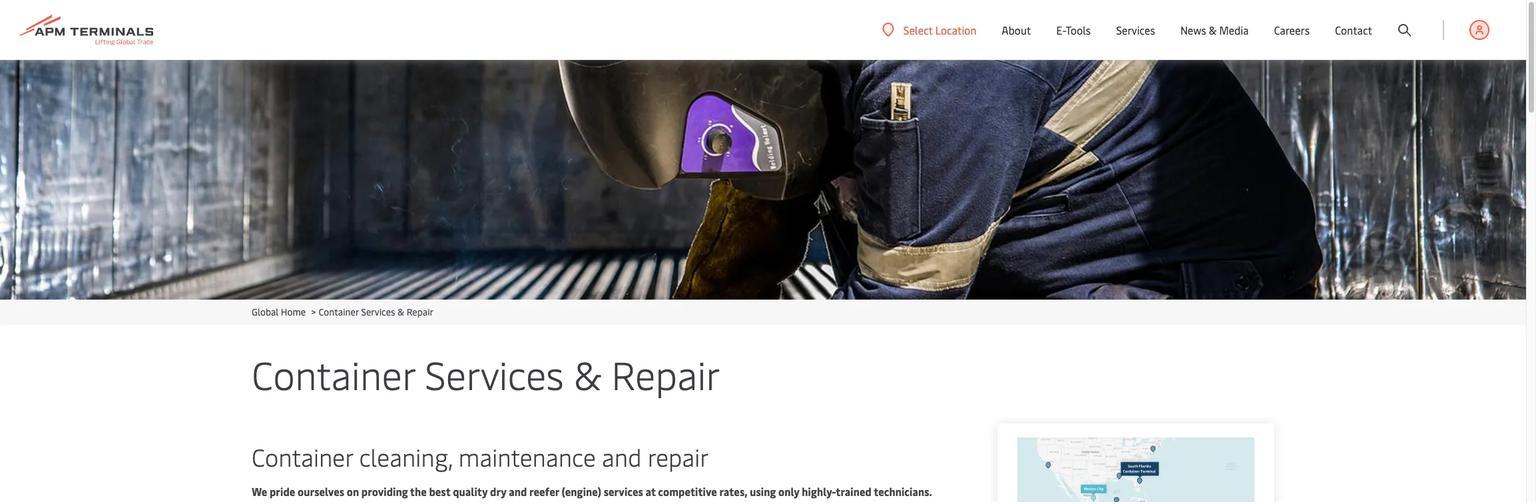Task type: describe. For each thing, give the bounding box(es) containing it.
services
[[604, 484, 643, 499]]

using
[[750, 484, 776, 499]]

container cleaning, maintenance and repair
[[252, 440, 709, 473]]

container repair maintenance image
[[0, 60, 1527, 300]]

0 horizontal spatial &
[[398, 306, 405, 318]]

0 vertical spatial services
[[1117, 23, 1156, 37]]

of
[[482, 501, 493, 502]]

news & media button
[[1181, 0, 1249, 60]]

1 horizontal spatial reefer
[[530, 484, 559, 499]]

global home link
[[252, 306, 306, 318]]

0 horizontal spatial on
[[347, 484, 359, 499]]

dry
[[490, 484, 507, 499]]

2 vertical spatial &
[[574, 348, 602, 400]]

e-
[[1057, 23, 1066, 37]]

1 horizontal spatial repair
[[612, 348, 721, 400]]

rates,
[[720, 484, 748, 499]]

the
[[410, 484, 427, 499]]

pride
[[270, 484, 295, 499]]

2 we from the top
[[252, 501, 267, 502]]

24/7
[[403, 501, 426, 502]]

best
[[429, 484, 451, 499]]

contact button
[[1336, 0, 1373, 60]]

container for services
[[252, 348, 415, 400]]

news & media
[[1181, 23, 1249, 37]]

competitive
[[658, 484, 717, 499]]

news
[[1181, 23, 1207, 37]]

call
[[383, 501, 400, 502]]

0 vertical spatial container
[[319, 306, 359, 318]]

0 horizontal spatial repair
[[407, 306, 434, 318]]

0 vertical spatial and
[[602, 440, 642, 473]]

0 horizontal spatial at
[[646, 484, 656, 499]]

media
[[1220, 23, 1249, 37]]

own
[[707, 501, 727, 502]]

about
[[1002, 23, 1031, 37]]

2 vertical spatial services
[[425, 348, 564, 400]]

our
[[688, 501, 705, 502]]

maintenance
[[459, 440, 596, 473]]

container services & repair
[[252, 348, 721, 400]]

highly-
[[802, 484, 836, 499]]

on-
[[607, 501, 624, 502]]

e-tools button
[[1057, 0, 1091, 60]]

select location button
[[882, 22, 977, 37]]

home
[[281, 306, 306, 318]]

1 we from the top
[[252, 484, 267, 499]]

(engine)
[[562, 484, 602, 499]]

quality
[[453, 484, 488, 499]]

global
[[252, 306, 279, 318]]

board
[[624, 501, 653, 502]]

repair
[[648, 440, 709, 473]]



Task type: locate. For each thing, give the bounding box(es) containing it.
container for cleaning,
[[252, 440, 353, 473]]

2 horizontal spatial services
[[1117, 23, 1156, 37]]

find services offered by apm terminals globally image
[[1018, 438, 1255, 502]]

container right >
[[319, 306, 359, 318]]

e-tools
[[1057, 23, 1091, 37]]

1 horizontal spatial &
[[574, 348, 602, 400]]

we
[[252, 484, 267, 499], [252, 501, 267, 502]]

at up board
[[646, 484, 656, 499]]

global home > container services & repair
[[252, 306, 434, 318]]

select location
[[904, 22, 977, 37]]

1 vertical spatial repair
[[612, 348, 721, 400]]

1 horizontal spatial services
[[425, 348, 564, 400]]

1 vertical spatial we
[[252, 501, 267, 502]]

on down "providing" at the left of page
[[368, 501, 380, 502]]

1 vertical spatial on
[[368, 501, 380, 502]]

1 vertical spatial at
[[676, 501, 686, 502]]

container down global home > container services & repair on the left of the page
[[252, 348, 415, 400]]

at
[[646, 484, 656, 499], [676, 501, 686, 502]]

>
[[311, 306, 316, 318]]

both
[[582, 501, 605, 502]]

trained
[[836, 484, 872, 499]]

we pride ourselves on providing the best quality dry and reefer (engine) services at competitive rates, using only highly-trained technicians. we also have engineers on call 24/7 for repairs of reefer containers both on-board and at our own facilities.
[[252, 484, 932, 502]]

0 horizontal spatial services
[[361, 306, 395, 318]]

1 vertical spatial &
[[398, 306, 405, 318]]

0 vertical spatial reefer
[[530, 484, 559, 499]]

1 horizontal spatial and
[[602, 440, 642, 473]]

engineers
[[318, 501, 366, 502]]

services
[[1117, 23, 1156, 37], [361, 306, 395, 318], [425, 348, 564, 400]]

careers
[[1275, 23, 1310, 37]]

0 vertical spatial we
[[252, 484, 267, 499]]

and down competitive on the left
[[655, 501, 673, 502]]

contact
[[1336, 23, 1373, 37]]

and right dry
[[509, 484, 527, 499]]

we left pride at the bottom left of page
[[252, 484, 267, 499]]

2 vertical spatial container
[[252, 440, 353, 473]]

for
[[428, 501, 443, 502]]

1 vertical spatial container
[[252, 348, 415, 400]]

select
[[904, 22, 933, 37]]

2 horizontal spatial and
[[655, 501, 673, 502]]

1 vertical spatial reefer
[[495, 501, 525, 502]]

2 horizontal spatial &
[[1209, 23, 1217, 37]]

repairs
[[445, 501, 480, 502]]

have
[[292, 501, 315, 502]]

on
[[347, 484, 359, 499], [368, 501, 380, 502]]

facilities.
[[730, 501, 776, 502]]

we left the also
[[252, 501, 267, 502]]

0 vertical spatial &
[[1209, 23, 1217, 37]]

& inside popup button
[[1209, 23, 1217, 37]]

reefer down dry
[[495, 501, 525, 502]]

1 horizontal spatial on
[[368, 501, 380, 502]]

containers
[[527, 501, 579, 502]]

&
[[1209, 23, 1217, 37], [398, 306, 405, 318], [574, 348, 602, 400]]

0 horizontal spatial reefer
[[495, 501, 525, 502]]

ourselves
[[298, 484, 345, 499]]

1 vertical spatial services
[[361, 306, 395, 318]]

about button
[[1002, 0, 1031, 60]]

reefer
[[530, 484, 559, 499], [495, 501, 525, 502]]

2 vertical spatial and
[[655, 501, 673, 502]]

only
[[779, 484, 800, 499]]

container
[[319, 306, 359, 318], [252, 348, 415, 400], [252, 440, 353, 473]]

0 vertical spatial on
[[347, 484, 359, 499]]

and
[[602, 440, 642, 473], [509, 484, 527, 499], [655, 501, 673, 502]]

cleaning,
[[359, 440, 453, 473]]

container up ourselves
[[252, 440, 353, 473]]

and up services
[[602, 440, 642, 473]]

0 vertical spatial at
[[646, 484, 656, 499]]

tools
[[1066, 23, 1091, 37]]

repair
[[407, 306, 434, 318], [612, 348, 721, 400]]

also
[[270, 501, 290, 502]]

0 vertical spatial repair
[[407, 306, 434, 318]]

at down competitive on the left
[[676, 501, 686, 502]]

providing
[[362, 484, 408, 499]]

0 horizontal spatial and
[[509, 484, 527, 499]]

1 vertical spatial and
[[509, 484, 527, 499]]

on up engineers
[[347, 484, 359, 499]]

1 horizontal spatial at
[[676, 501, 686, 502]]

technicians.
[[874, 484, 932, 499]]

careers button
[[1275, 0, 1310, 60]]

services button
[[1117, 0, 1156, 60]]

location
[[936, 22, 977, 37]]

reefer up containers
[[530, 484, 559, 499]]



Task type: vqa. For each thing, say whether or not it's contained in the screenshot.
the bottommost Repair
yes



